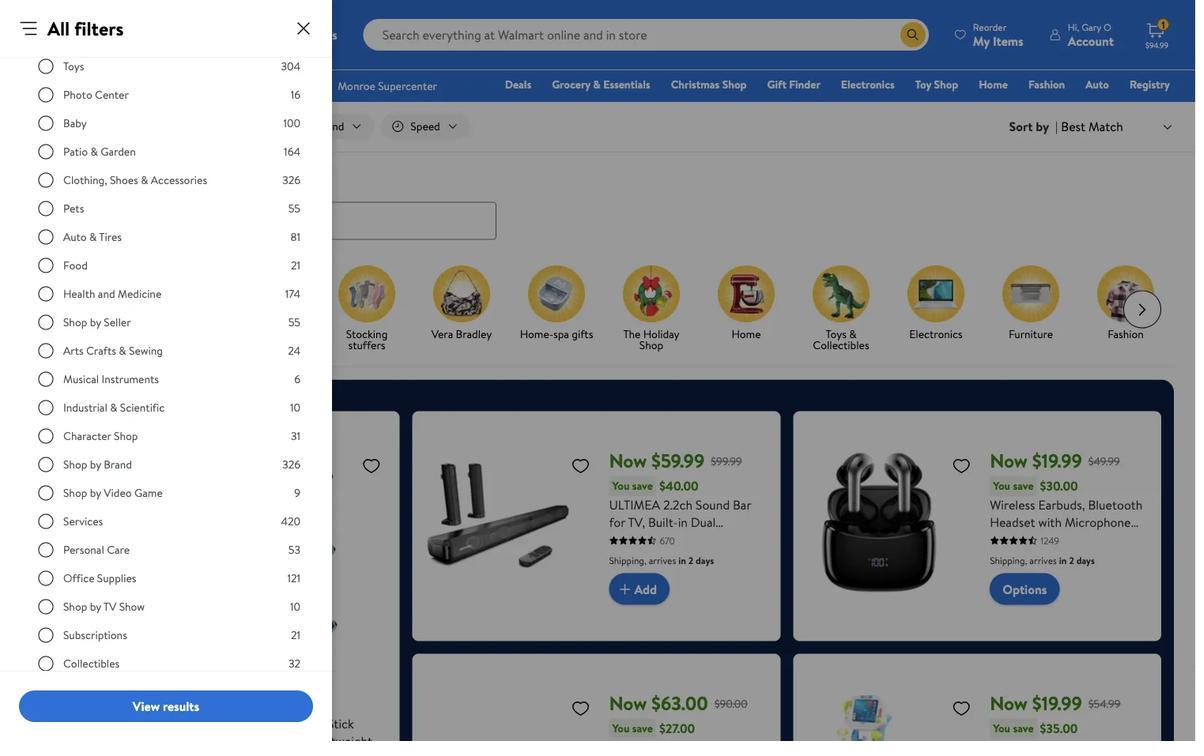 Task type: describe. For each thing, give the bounding box(es) containing it.
christmas shop link
[[664, 76, 754, 93]]

$40.00
[[659, 478, 699, 495]]

& right shoes
[[141, 172, 148, 188]]

add to favorites list, wireless earbuds, bluetooth headset with microphone touch control , ipx7 waterproof, high-fidelity stereo earphones for sports and work，compatible with iphone 13 pro max xs xr samsung android image
[[952, 456, 971, 476]]

add button
[[609, 574, 670, 605]]

grocery & essentials link
[[545, 76, 658, 93]]

now for now $63.00 $90.00
[[609, 691, 647, 717]]

add
[[635, 581, 657, 598]]

1 vertical spatial fashion
[[1108, 326, 1144, 342]]

5.3
[[667, 548, 683, 566]]

the holiday shop link
[[611, 265, 693, 354]]

filters inside dialog
[[74, 15, 124, 42]]

in inside now $19.99 "group"
[[1060, 554, 1067, 567]]

55 for shop by seller
[[288, 315, 301, 330]]

and inside all filters dialog
[[98, 286, 115, 302]]

326 for clothing, shoes & accessories
[[282, 172, 301, 188]]

deals inside 'timer'
[[487, 44, 533, 70]]

326 for shop by brand
[[282, 457, 301, 473]]

patio & garden
[[63, 144, 136, 159]]

$27.00
[[659, 721, 695, 738]]

instruments
[[102, 372, 159, 387]]

grocery
[[552, 77, 591, 92]]

you for $40.00
[[612, 479, 630, 494]]

vera bradley image
[[433, 265, 490, 322]]

, inside you save $30.00 wireless earbuds, bluetooth headset with microphone touch control , ipx7 waterproof, high-fidelity stereo earphones for sports and work，compatible with iphone 13 pro max xs xr samsung android
[[1071, 531, 1074, 548]]

tv inside all filters dialog
[[103, 599, 117, 615]]

$54.99
[[1089, 697, 1121, 712]]

0 vertical spatial fashion
[[1029, 77, 1065, 92]]

separable
[[704, 531, 757, 548]]

seller
[[104, 315, 131, 330]]

shipping, for now $19.99
[[990, 554, 1028, 567]]

earphones
[[1030, 566, 1087, 583]]

you for $27.00
[[612, 721, 630, 737]]

cordless
[[277, 715, 324, 733]]

shop inside shop all flash deals
[[145, 326, 169, 342]]

flash deals end in 3 days 10 hours 11 minutes 19 seconds element
[[440, 44, 587, 70]]

musical instruments
[[63, 372, 159, 387]]

toys for toys
[[63, 59, 84, 74]]

home inside the you save $40.00 ultimea 2.2ch sound bar for tv, built-in dual subwoofer, 2 in 1 separable bluetooth 5.3 soundbar , bassmax adjustable tv surround sound bar, hdmi- arc/optical/aux home theater speakers, wall mount
[[708, 601, 742, 618]]

prettycare cordless stick vacuum cleaner lightweigh
[[216, 715, 373, 742]]

flash inside "flash deals" search box
[[19, 170, 51, 190]]

|
[[1056, 118, 1058, 135]]

top flash deals
[[235, 326, 309, 342]]

spa
[[554, 326, 569, 342]]

31
[[291, 429, 301, 444]]

christmas
[[671, 77, 720, 92]]

collectibles inside all filters dialog
[[63, 656, 120, 672]]

fidelity
[[1090, 548, 1131, 566]]

shop inside christmas shop link
[[723, 77, 747, 92]]

days inside 03 : days
[[609, 64, 627, 78]]

top flash deals image
[[244, 265, 301, 322]]

hours
[[644, 64, 667, 78]]

office supplies
[[63, 571, 136, 586]]

you for $30.00
[[993, 479, 1011, 494]]

& for essentials
[[593, 77, 601, 92]]

sort
[[1010, 118, 1033, 135]]

tv,
[[628, 514, 645, 531]]

christmas shop
[[671, 77, 747, 92]]

arrives for $19.99
[[1030, 554, 1057, 567]]

0 horizontal spatial electronics
[[841, 77, 895, 92]]

shop inside the toy shop link
[[934, 77, 959, 92]]

by for 55
[[90, 315, 101, 330]]

10 inside 'timer'
[[645, 36, 662, 63]]

flash deals end in
[[440, 44, 587, 70]]

1 vertical spatial sound
[[663, 583, 697, 601]]

vacuum
[[216, 733, 259, 742]]

shop by tv show
[[63, 599, 145, 615]]

debit
[[1076, 99, 1103, 114]]

photo
[[63, 87, 92, 102]]

Search search field
[[363, 19, 929, 51]]

shipping, for now $59.99
[[609, 554, 647, 567]]

0 vertical spatial electronics link
[[834, 76, 902, 93]]

1 vertical spatial electronics
[[910, 326, 963, 342]]

shop by video game
[[63, 486, 163, 501]]

shipping, arrives in 2 days for $19.99
[[990, 554, 1095, 567]]

industrial
[[63, 400, 107, 416]]

character shop
[[63, 429, 138, 444]]

121
[[287, 571, 301, 586]]

& for collectibles
[[850, 326, 857, 342]]

dual
[[691, 514, 716, 531]]

now for now $59.99 $99.99
[[609, 448, 647, 475]]

speakers,
[[654, 618, 706, 635]]

theater
[[609, 618, 651, 635]]

bluetooth inside the you save $40.00 ultimea 2.2ch sound bar for tv, built-in dual subwoofer, 2 in 1 separable bluetooth 5.3 soundbar , bassmax adjustable tv surround sound bar, hdmi- arc/optical/aux home theater speakers, wall mount
[[609, 548, 664, 566]]

sort by |
[[1010, 118, 1058, 135]]

now $19.99 group
[[806, 424, 1149, 635]]

$19.99 for now $19.99 $54.99
[[1033, 691, 1082, 717]]

flash deals image
[[149, 265, 206, 322]]

services
[[63, 514, 103, 529]]

shop inside 'the holiday shop'
[[640, 337, 664, 353]]

0 horizontal spatial with
[[1039, 514, 1062, 531]]

options
[[1003, 581, 1047, 598]]

cleaner
[[262, 733, 305, 742]]

0 vertical spatial fashion link
[[1022, 76, 1073, 93]]

by for 10
[[90, 599, 101, 615]]

brand
[[104, 457, 132, 473]]

search image
[[32, 215, 44, 228]]

fashion image
[[1098, 265, 1155, 322]]

$90.00
[[715, 697, 748, 712]]

photo center
[[63, 87, 129, 102]]

scientific
[[120, 400, 165, 416]]

now $63.00 $90.00
[[609, 691, 748, 717]]

bluetooth inside you save $30.00 wireless earbuds, bluetooth headset with microphone touch control , ipx7 waterproof, high-fidelity stereo earphones for sports and work，compatible with iphone 13 pro max xs xr samsung android
[[1088, 496, 1143, 514]]

next slide for chipmodulewithimages list image
[[1124, 291, 1162, 329]]

hdmi-
[[724, 583, 762, 601]]

health and medicine
[[63, 286, 162, 302]]

16
[[291, 87, 301, 102]]

$59.99
[[652, 448, 705, 475]]

for inside the you save $40.00 ultimea 2.2ch sound bar for tv, built-in dual subwoofer, 2 in 1 separable bluetooth 5.3 soundbar , bassmax adjustable tv surround sound bar, hdmi- arc/optical/aux home theater speakers, wall mount
[[609, 514, 626, 531]]

one
[[1049, 99, 1073, 114]]

420
[[281, 514, 301, 529]]

1 vertical spatial home link
[[705, 265, 788, 343]]

auto for auto
[[1086, 77, 1109, 92]]

days for now $59.99
[[696, 554, 714, 567]]

03
[[606, 36, 627, 63]]

game
[[134, 486, 163, 501]]

home image
[[718, 265, 775, 322]]

clothing, shoes & accessories
[[63, 172, 207, 188]]

bar,
[[700, 583, 721, 601]]

2 for now $59.99
[[689, 554, 694, 567]]

days for now $19.99
[[1077, 554, 1095, 567]]

13
[[1031, 601, 1042, 618]]

for inside you save $30.00 wireless earbuds, bluetooth headset with microphone touch control , ipx7 waterproof, high-fidelity stereo earphones for sports and work，compatible with iphone 13 pro max xs xr samsung android
[[1090, 566, 1106, 583]]

home-spa gifts link
[[516, 265, 598, 343]]

furniture link
[[990, 265, 1072, 343]]

patio
[[63, 144, 88, 159]]

2 inside the you save $40.00 ultimea 2.2ch sound bar for tv, built-in dual subwoofer, 2 in 1 separable bluetooth 5.3 soundbar , bassmax adjustable tv surround sound bar, hdmi- arc/optical/aux home theater speakers, wall mount
[[674, 531, 681, 548]]

walmart+
[[1123, 99, 1170, 114]]

ultimea
[[609, 496, 661, 514]]

auto & tires
[[63, 229, 122, 245]]

by for 326
[[90, 457, 101, 473]]

& right "crafts"
[[119, 343, 126, 359]]

gift finder
[[767, 77, 821, 92]]

deals link
[[498, 76, 539, 93]]

0 vertical spatial home
[[979, 77, 1008, 92]]

1 horizontal spatial fashion link
[[1085, 265, 1167, 343]]

you for $35.00
[[993, 721, 1011, 737]]

home-spa gifts image
[[528, 265, 585, 322]]

$49.99
[[1089, 454, 1120, 469]]

vera bradley link
[[421, 265, 503, 343]]

health
[[63, 286, 95, 302]]

food
[[63, 258, 88, 273]]

registry
[[1130, 77, 1170, 92]]

max
[[1067, 601, 1090, 618]]

vera bradley
[[431, 326, 492, 342]]

by inside sort and filter section 'element'
[[1036, 118, 1049, 135]]

you save $30.00 wireless earbuds, bluetooth headset with microphone touch control , ipx7 waterproof, high-fidelity stereo earphones for sports and work，compatible with iphone 13 pro max xs xr samsung android
[[990, 478, 1145, 635]]

now $19.99 $49.99
[[990, 448, 1120, 475]]

gift finder link
[[760, 76, 828, 93]]

home-spa gifts
[[520, 326, 593, 342]]

toy
[[916, 77, 932, 92]]

1 vertical spatial home
[[732, 326, 761, 342]]

1 horizontal spatial with
[[1121, 583, 1144, 601]]



Task type: locate. For each thing, give the bounding box(es) containing it.
1 horizontal spatial toys
[[826, 326, 847, 342]]

with right xs
[[1121, 583, 1144, 601]]

bassmax
[[609, 566, 656, 583]]

2 arrives from the left
[[1030, 554, 1057, 567]]

0 vertical spatial sound
[[696, 496, 730, 514]]

all down flash deals image
[[172, 326, 182, 342]]

wall
[[709, 618, 732, 635]]

2 vertical spatial 10
[[290, 599, 301, 615]]

save inside the you save $40.00 ultimea 2.2ch sound bar for tv, built-in dual subwoofer, 2 in 1 separable bluetooth 5.3 soundbar , bassmax adjustable tv surround sound bar, hdmi- arc/optical/aux home theater speakers, wall mount
[[632, 479, 653, 494]]

you inside you save $27.00
[[612, 721, 630, 737]]

home right the toy shop
[[979, 77, 1008, 92]]

1 horizontal spatial bluetooth
[[1088, 496, 1143, 514]]

sound left the bar
[[696, 496, 730, 514]]

and inside you save $30.00 wireless earbuds, bluetooth headset with microphone touch control , ipx7 waterproof, high-fidelity stereo earphones for sports and work，compatible with iphone 13 pro max xs xr samsung android
[[990, 583, 1010, 601]]

21 for subscriptions
[[291, 628, 301, 643]]

0 vertical spatial collectibles
[[813, 337, 870, 353]]

supplies
[[97, 571, 136, 586]]

sewing
[[129, 343, 163, 359]]

top
[[235, 326, 253, 342]]

timer
[[13, 28, 1184, 89]]

save left $35.00
[[1013, 721, 1034, 737]]

for left tv,
[[609, 514, 626, 531]]

0 horizontal spatial shipping, arrives in 2 days
[[609, 554, 714, 567]]

waterproof,
[[990, 548, 1056, 566]]

bluetooth up add button
[[609, 548, 664, 566]]

all
[[77, 326, 87, 342], [172, 326, 182, 342]]

soundbar
[[686, 548, 738, 566]]

high-
[[1059, 548, 1090, 566]]

21 up 32 at the left of the page
[[291, 628, 301, 643]]

10 for shop by tv show
[[290, 599, 301, 615]]

10 up 31
[[290, 400, 301, 416]]

1 vertical spatial for
[[1090, 566, 1106, 583]]

stocking
[[346, 326, 388, 342]]

0 horizontal spatial toys
[[63, 59, 84, 74]]

furniture image
[[1003, 265, 1060, 322]]

toys up photo at the left of the page
[[63, 59, 84, 74]]

0 vertical spatial electronics
[[841, 77, 895, 92]]

2 horizontal spatial 2
[[1069, 554, 1075, 567]]

0 horizontal spatial fashion link
[[1022, 76, 1073, 93]]

deals up the pets on the top left of page
[[54, 170, 88, 190]]

1 vertical spatial tv
[[103, 599, 117, 615]]

prettycare cordless stick vacuum cleaner lightweigh group
[[44, 424, 387, 742]]

21 for food
[[291, 258, 301, 273]]

: for 10
[[670, 41, 674, 59]]

0 vertical spatial auto
[[1086, 77, 1109, 92]]

all
[[47, 15, 70, 42], [49, 119, 62, 134]]

auto inside all filters dialog
[[63, 229, 87, 245]]

1 vertical spatial electronics link
[[895, 265, 977, 343]]

0 vertical spatial bluetooth
[[1088, 496, 1143, 514]]

100
[[284, 115, 301, 131]]

0 vertical spatial 10
[[645, 36, 662, 63]]

you left $35.00
[[993, 721, 1011, 737]]

headset
[[990, 514, 1036, 531]]

1 vertical spatial and
[[990, 583, 1010, 601]]

home down home image at the top of page
[[732, 326, 761, 342]]

save for $35.00
[[1013, 721, 1034, 737]]

10 for industrial & scientific
[[290, 400, 301, 416]]

1 $19.99 from the top
[[1033, 448, 1082, 475]]

2 : from the left
[[670, 41, 674, 59]]

1 vertical spatial 21
[[291, 628, 301, 643]]

sound
[[696, 496, 730, 514], [663, 583, 697, 601]]

10
[[645, 36, 662, 63], [290, 400, 301, 416], [290, 599, 301, 615]]

164
[[284, 144, 301, 159]]

0 horizontal spatial :
[[633, 41, 637, 59]]

holiday
[[644, 326, 680, 342]]

options link
[[990, 574, 1060, 605]]

built-
[[648, 514, 678, 531]]

you inside the you save $40.00 ultimea 2.2ch sound bar for tv, built-in dual subwoofer, 2 in 1 separable bluetooth 5.3 soundbar , bassmax adjustable tv surround sound bar, hdmi- arc/optical/aux home theater speakers, wall mount
[[612, 479, 630, 494]]

shipping, down touch
[[990, 554, 1028, 567]]

all filters inside button
[[49, 119, 92, 134]]

auto up debit
[[1086, 77, 1109, 92]]

electronics image
[[908, 265, 965, 322]]

mount
[[609, 635, 645, 653]]

1 vertical spatial toys
[[826, 326, 847, 342]]

326 down 164
[[282, 172, 301, 188]]

81
[[291, 229, 301, 245]]

save inside you save $30.00 wireless earbuds, bluetooth headset with microphone touch control , ipx7 waterproof, high-fidelity stereo earphones for sports and work，compatible with iphone 13 pro max xs xr samsung android
[[1013, 479, 1034, 494]]

1 right 5.3
[[696, 531, 701, 548]]

0 horizontal spatial shipping,
[[609, 554, 647, 567]]

shipping,
[[609, 554, 647, 567], [990, 554, 1028, 567]]

all up arts
[[77, 326, 87, 342]]

1 horizontal spatial 1
[[1162, 18, 1165, 31]]

0 vertical spatial and
[[98, 286, 115, 302]]

1 inside the you save $40.00 ultimea 2.2ch sound bar for tv, built-in dual subwoofer, 2 in 1 separable bluetooth 5.3 soundbar , bassmax adjustable tv surround sound bar, hdmi- arc/optical/aux home theater speakers, wall mount
[[696, 531, 701, 548]]

2 326 from the top
[[282, 457, 301, 473]]

1 vertical spatial all
[[49, 119, 62, 134]]

shipping, arrives in 2 days down 670 on the right of the page
[[609, 554, 714, 567]]

Walmart Site-Wide search field
[[363, 19, 929, 51]]

9
[[294, 486, 301, 501]]

55 up 81
[[288, 201, 301, 216]]

55 for pets
[[288, 201, 301, 216]]

1 horizontal spatial electronics
[[910, 326, 963, 342]]

tires
[[99, 229, 122, 245]]

flash deals
[[19, 170, 88, 190]]

arts crafts & sewing
[[63, 343, 163, 359]]

1 horizontal spatial home link
[[972, 76, 1015, 93]]

2 for now $19.99
[[1069, 554, 1075, 567]]

filters inside button
[[64, 119, 92, 134]]

1 vertical spatial 326
[[282, 457, 301, 473]]

55 up 24
[[288, 315, 301, 330]]

0 vertical spatial tv
[[719, 566, 734, 583]]

flash inside top flash deals link
[[255, 326, 280, 342]]

registry link
[[1123, 76, 1178, 93]]

you save $27.00
[[612, 721, 695, 738]]

you inside you save $35.00
[[993, 721, 1011, 737]]

by left brand
[[90, 457, 101, 473]]

clothing,
[[63, 172, 107, 188]]

2 21 from the top
[[291, 628, 301, 643]]

save for $30.00
[[1013, 479, 1034, 494]]

baby
[[63, 115, 87, 131]]

days right 5.3
[[696, 554, 714, 567]]

arrives for $59.99
[[649, 554, 676, 567]]

toys & collectibles image
[[813, 265, 870, 322]]

1 horizontal spatial days
[[696, 554, 714, 567]]

1 horizontal spatial 2
[[689, 554, 694, 567]]

control
[[1026, 531, 1068, 548]]

1 all from the left
[[77, 326, 87, 342]]

sound left bar,
[[663, 583, 697, 601]]

2 inside now $19.99 "group"
[[1069, 554, 1075, 567]]

days down 03
[[609, 64, 627, 78]]

2 all from the left
[[172, 326, 182, 342]]

for left sports on the right of the page
[[1090, 566, 1106, 583]]

1 vertical spatial all filters
[[49, 119, 92, 134]]

flash inside shop all flash deals
[[185, 326, 209, 342]]

with up 1249
[[1039, 514, 1062, 531]]

1 horizontal spatial collectibles
[[813, 337, 870, 353]]

all filters dialog
[[0, 0, 332, 742]]

1 21 from the top
[[291, 258, 301, 273]]

1 vertical spatial 1
[[696, 531, 701, 548]]

& for tires
[[89, 229, 97, 245]]

tv down separable
[[719, 566, 734, 583]]

add to favorites list, vera bradley women's performance twill triple compartment crossbody bag immersed blooms image
[[571, 699, 590, 719]]

& inside toys & collectibles
[[850, 326, 857, 342]]

save for $27.00
[[632, 721, 653, 737]]

pro
[[1045, 601, 1064, 618]]

0 vertical spatial with
[[1039, 514, 1062, 531]]

$19.99 up $35.00
[[1033, 691, 1082, 717]]

0 vertical spatial for
[[609, 514, 626, 531]]

1 55 from the top
[[288, 201, 301, 216]]

by for 9
[[90, 486, 101, 501]]

shipping, arrives in 2 days for $59.99
[[609, 554, 714, 567]]

now up ultimea
[[609, 448, 647, 475]]

fashion
[[1029, 77, 1065, 92], [1108, 326, 1144, 342]]

now for now $19.99 $54.99
[[990, 691, 1028, 717]]

& right 'patio'
[[91, 144, 98, 159]]

2 shipping, arrives in 2 days from the left
[[990, 554, 1095, 567]]

bluetooth up ipx7 on the bottom of the page
[[1088, 496, 1143, 514]]

electronics left toy
[[841, 77, 895, 92]]

collectibles inside toys & collectibles link
[[813, 337, 870, 353]]

bluetooth
[[1088, 496, 1143, 514], [609, 548, 664, 566]]

shop all deals link
[[41, 265, 123, 343]]

1 horizontal spatial arrives
[[1030, 554, 1057, 567]]

flash deals image
[[22, 0, 1174, 10]]

home right "speakers," on the bottom right
[[708, 601, 742, 618]]

now up wireless
[[990, 448, 1028, 475]]

and right health
[[98, 286, 115, 302]]

toys down the toys & collectibles image
[[826, 326, 847, 342]]

0 horizontal spatial fashion
[[1029, 77, 1065, 92]]

deals right sewing
[[164, 337, 190, 353]]

1 horizontal spatial shipping,
[[990, 554, 1028, 567]]

and up samsung
[[990, 583, 1010, 601]]

office
[[63, 571, 95, 586]]

pets
[[63, 201, 84, 216]]

2 horizontal spatial days
[[1077, 554, 1095, 567]]

19
[[719, 36, 736, 63]]

with
[[1039, 514, 1062, 531], [1121, 583, 1144, 601]]

deals up 24
[[282, 326, 309, 342]]

by left |
[[1036, 118, 1049, 135]]

essentials
[[604, 77, 651, 92]]

microphone
[[1065, 514, 1131, 531]]

save inside you save $35.00
[[1013, 721, 1034, 737]]

1 horizontal spatial for
[[1090, 566, 1106, 583]]

1 vertical spatial filters
[[64, 119, 92, 134]]

2 vertical spatial home
[[708, 601, 742, 618]]

shop all flash deals link
[[136, 265, 218, 354]]

deals inside search box
[[54, 170, 88, 190]]

2 horizontal spatial :
[[707, 41, 710, 59]]

tv left show
[[103, 599, 117, 615]]

1 arrives from the left
[[649, 554, 676, 567]]

home
[[979, 77, 1008, 92], [732, 326, 761, 342], [708, 601, 742, 618]]

collectibles down subscriptions
[[63, 656, 120, 672]]

fashion up one
[[1029, 77, 1065, 92]]

musical
[[63, 372, 99, 387]]

1 : from the left
[[633, 41, 637, 59]]

1 vertical spatial bluetooth
[[609, 548, 664, 566]]

1 horizontal spatial shipping, arrives in 2 days
[[990, 554, 1095, 567]]

collectibles down the toys & collectibles image
[[813, 337, 870, 353]]

0 horizontal spatial bluetooth
[[609, 548, 664, 566]]

0 vertical spatial all
[[47, 15, 70, 42]]

0 vertical spatial all filters
[[47, 15, 124, 42]]

add to cart image
[[616, 580, 635, 599]]

Flash Deals search field
[[0, 170, 1196, 240]]

0 horizontal spatial collectibles
[[63, 656, 120, 672]]

326 down 31
[[282, 457, 301, 473]]

home-
[[520, 326, 554, 342]]

you up wireless
[[993, 479, 1011, 494]]

0 vertical spatial 1
[[1162, 18, 1165, 31]]

video
[[104, 486, 132, 501]]

$19.99 up $30.00
[[1033, 448, 1082, 475]]

tv inside the you save $40.00 ultimea 2.2ch sound bar for tv, built-in dual subwoofer, 2 in 1 separable bluetooth 5.3 soundbar , bassmax adjustable tv surround sound bar, hdmi- arc/optical/aux home theater speakers, wall mount
[[719, 566, 734, 583]]

personal
[[63, 542, 104, 558]]

$99.99
[[711, 454, 742, 469]]

you left $27.00
[[612, 721, 630, 737]]

0 horizontal spatial 2
[[674, 531, 681, 548]]

1 vertical spatial with
[[1121, 583, 1144, 601]]

1 horizontal spatial tv
[[719, 566, 734, 583]]

0 horizontal spatial tv
[[103, 599, 117, 615]]

all for flash
[[172, 326, 182, 342]]

stick
[[327, 715, 354, 733]]

1 326 from the top
[[282, 172, 301, 188]]

save up wireless
[[1013, 479, 1034, 494]]

0 vertical spatial $19.99
[[1033, 448, 1082, 475]]

32
[[289, 656, 301, 672]]

10 up hours
[[645, 36, 662, 63]]

deals inside shop all flash deals
[[164, 337, 190, 353]]

now up you save $27.00
[[609, 691, 647, 717]]

19 sec
[[719, 36, 736, 78]]

shipping, inside now $19.99 "group"
[[990, 554, 1028, 567]]

shipping, arrives in 2 days down 1249
[[990, 554, 1095, 567]]

crafts
[[86, 343, 116, 359]]

21
[[291, 258, 301, 273], [291, 628, 301, 643]]

shop by seller
[[63, 315, 131, 330]]

the holiday shop image
[[623, 265, 680, 322]]

2 55 from the top
[[288, 315, 301, 330]]

save for $40.00
[[632, 479, 653, 494]]

, inside the you save $40.00 ultimea 2.2ch sound bar for tv, built-in dual subwoofer, 2 in 1 separable bluetooth 5.3 soundbar , bassmax adjustable tv surround sound bar, hdmi- arc/optical/aux home theater speakers, wall mount
[[741, 548, 744, 566]]

0 horizontal spatial auto
[[63, 229, 87, 245]]

shoes
[[110, 172, 138, 188]]

1 horizontal spatial all
[[172, 326, 182, 342]]

sort and filter section element
[[0, 101, 1196, 152]]

: left the 11
[[670, 41, 674, 59]]

10 down 121
[[290, 599, 301, 615]]

1 horizontal spatial fashion
[[1108, 326, 1144, 342]]

all filters inside dialog
[[47, 15, 124, 42]]

0 vertical spatial 55
[[288, 201, 301, 216]]

all filters up photo at the left of the page
[[47, 15, 124, 42]]

Search in Flash Deals search field
[[19, 202, 497, 240]]

industrial & scientific
[[63, 400, 165, 416]]

shop inside shop all deals link
[[50, 326, 74, 342]]

0 horizontal spatial for
[[609, 514, 626, 531]]

: left 19
[[707, 41, 710, 59]]

arrives inside now $19.99 "group"
[[1030, 554, 1057, 567]]

xr
[[1110, 601, 1125, 618]]

None radio
[[38, 87, 54, 103], [38, 172, 54, 188], [38, 286, 54, 302], [38, 400, 54, 416], [38, 429, 54, 444], [38, 457, 54, 473], [38, 486, 54, 501], [38, 571, 54, 587], [38, 599, 54, 615], [38, 628, 54, 644], [38, 656, 54, 672], [38, 87, 54, 103], [38, 172, 54, 188], [38, 286, 54, 302], [38, 400, 54, 416], [38, 429, 54, 444], [38, 457, 54, 473], [38, 486, 54, 501], [38, 571, 54, 587], [38, 599, 54, 615], [38, 628, 54, 644], [38, 656, 54, 672]]

furniture
[[1009, 326, 1053, 342]]

& right industrial
[[110, 400, 117, 416]]

by left "seller"
[[90, 315, 101, 330]]

arrives
[[649, 554, 676, 567], [1030, 554, 1057, 567]]

fashion down the fashion image
[[1108, 326, 1144, 342]]

by up subscriptions
[[90, 599, 101, 615]]

: for 11
[[707, 41, 710, 59]]

in inside 'timer'
[[572, 44, 587, 70]]

sec
[[720, 64, 734, 78]]

1 horizontal spatial ,
[[1071, 531, 1074, 548]]

character
[[63, 429, 111, 444]]

subwoofer,
[[609, 531, 671, 548]]

close panel image
[[294, 19, 313, 38]]

1 vertical spatial $19.99
[[1033, 691, 1082, 717]]

$19.99 inside now $19.99 "group"
[[1033, 448, 1082, 475]]

adjustable
[[659, 566, 716, 583]]

2.2ch
[[664, 496, 693, 514]]

1 horizontal spatial :
[[670, 41, 674, 59]]

shipping, down subwoofer,
[[609, 554, 647, 567]]

0 vertical spatial home link
[[972, 76, 1015, 93]]

& down the toys & collectibles image
[[850, 326, 857, 342]]

by left video
[[90, 486, 101, 501]]

you up ultimea
[[612, 479, 630, 494]]

0 horizontal spatial 1
[[696, 531, 701, 548]]

save up ultimea
[[632, 479, 653, 494]]

24
[[288, 343, 301, 359]]

days down ipx7 on the bottom of the page
[[1077, 554, 1095, 567]]

& left tires at left
[[89, 229, 97, 245]]

walmart+ link
[[1116, 98, 1178, 115]]

add to favorites list, ultimea 2.2ch sound bar for tv, built-in dual subwoofer, 2 in 1 separable bluetooth 5.3 soundbar , bassmax adjustable tv surround sound bar, hdmi-arc/optical/aux home theater speakers, wall mount image
[[571, 456, 590, 476]]

auto for auto & tires
[[63, 229, 87, 245]]

1 up $94.99
[[1162, 18, 1165, 31]]

now up you save $35.00
[[990, 691, 1028, 717]]

home link
[[972, 76, 1015, 93], [705, 265, 788, 343]]

save inside you save $27.00
[[632, 721, 653, 737]]

1 vertical spatial 10
[[290, 400, 301, 416]]

walmart image
[[25, 22, 128, 47]]

$35.00
[[1040, 721, 1078, 738]]

, left ipx7 on the bottom of the page
[[1071, 531, 1074, 548]]

shop all image
[[54, 265, 111, 322]]

11
[[684, 36, 696, 63]]

electronics link
[[834, 76, 902, 93], [895, 265, 977, 343]]

deals up "deals" link
[[487, 44, 533, 70]]

all filters up 'patio'
[[49, 119, 92, 134]]

arrives down 670 on the right of the page
[[649, 554, 676, 567]]

toys inside all filters dialog
[[63, 59, 84, 74]]

2 shipping, from the left
[[990, 554, 1028, 567]]

0 horizontal spatial days
[[609, 64, 627, 78]]

timer containing 03
[[13, 28, 1184, 89]]

1 vertical spatial fashion link
[[1085, 265, 1167, 343]]

all inside shop all flash deals
[[172, 326, 182, 342]]

: inside 03 : days
[[633, 41, 637, 59]]

21 down 81
[[291, 258, 301, 273]]

$19.99 for now $19.99 $49.99
[[1033, 448, 1082, 475]]

1 vertical spatial auto
[[63, 229, 87, 245]]

: right 03
[[633, 41, 637, 59]]

all inside button
[[49, 119, 62, 134]]

& for scientific
[[110, 400, 117, 416]]

0 vertical spatial 21
[[291, 258, 301, 273]]

all left baby
[[49, 119, 62, 134]]

results
[[163, 698, 199, 716]]

0 vertical spatial 326
[[282, 172, 301, 188]]

, right soundbar on the right bottom of page
[[741, 548, 744, 566]]

0 horizontal spatial arrives
[[649, 554, 676, 567]]

deals down flash deals end in
[[505, 77, 532, 92]]

view results button
[[19, 691, 313, 723]]

0 vertical spatial toys
[[63, 59, 84, 74]]

55
[[288, 201, 301, 216], [288, 315, 301, 330]]

all up photo at the left of the page
[[47, 15, 70, 42]]

tv
[[719, 566, 734, 583], [103, 599, 117, 615]]

1 vertical spatial 55
[[288, 315, 301, 330]]

1 horizontal spatial and
[[990, 583, 1010, 601]]

1 vertical spatial collectibles
[[63, 656, 120, 672]]

stocking stuffers image
[[338, 265, 395, 322]]

the
[[623, 326, 641, 342]]

surround
[[609, 583, 660, 601]]

6
[[294, 372, 301, 387]]

electronics
[[841, 77, 895, 92], [910, 326, 963, 342]]

1 shipping, arrives in 2 days from the left
[[609, 554, 714, 567]]

you inside you save $30.00 wireless earbuds, bluetooth headset with microphone touch control , ipx7 waterproof, high-fidelity stereo earphones for sports and work，compatible with iphone 13 pro max xs xr samsung android
[[993, 479, 1011, 494]]

3 : from the left
[[707, 41, 710, 59]]

0 vertical spatial filters
[[74, 15, 124, 42]]

electronics down the 'electronics' image
[[910, 326, 963, 342]]

arrives down 1249
[[1030, 554, 1057, 567]]

1 horizontal spatial auto
[[1086, 77, 1109, 92]]

2 $19.99 from the top
[[1033, 691, 1082, 717]]

filters up 'patio'
[[64, 119, 92, 134]]

all inside dialog
[[47, 15, 70, 42]]

0 horizontal spatial home link
[[705, 265, 788, 343]]

toys for toys & collectibles
[[826, 326, 847, 342]]

filters up photo center
[[74, 15, 124, 42]]

ipx7
[[1077, 531, 1101, 548]]

save left $27.00
[[632, 721, 653, 737]]

& right grocery
[[593, 77, 601, 92]]

auto up food
[[63, 229, 87, 245]]

0 horizontal spatial all
[[77, 326, 87, 342]]

1 shipping, from the left
[[609, 554, 647, 567]]

& for garden
[[91, 144, 98, 159]]

all for deals
[[77, 326, 87, 342]]

add to favorites list, best choice products play doctor kit for kids, pretend medical station set with carrying case, mobile cart - blue image
[[952, 699, 971, 719]]

toys inside toys & collectibles
[[826, 326, 847, 342]]

days inside now $19.99 "group"
[[1077, 554, 1095, 567]]

add to favorites list, prettycare cordless stick vacuum cleaner lightweight for carpet floor pet hair w200 image
[[362, 456, 381, 476]]

toy shop link
[[908, 76, 966, 93]]

None radio
[[38, 59, 54, 74], [38, 115, 54, 131], [38, 144, 54, 160], [38, 201, 54, 217], [38, 229, 54, 245], [38, 258, 54, 274], [38, 315, 54, 331], [38, 343, 54, 359], [38, 372, 54, 387], [38, 514, 54, 530], [38, 542, 54, 558], [38, 59, 54, 74], [38, 115, 54, 131], [38, 144, 54, 160], [38, 201, 54, 217], [38, 229, 54, 245], [38, 258, 54, 274], [38, 315, 54, 331], [38, 343, 54, 359], [38, 372, 54, 387], [38, 514, 54, 530], [38, 542, 54, 558]]

0 horizontal spatial and
[[98, 286, 115, 302]]

0 horizontal spatial ,
[[741, 548, 744, 566]]

shipping, arrives in 2 days inside now $19.99 "group"
[[990, 554, 1095, 567]]

now inside "group"
[[990, 448, 1028, 475]]

now for now $19.99 $49.99
[[990, 448, 1028, 475]]



Task type: vqa. For each thing, say whether or not it's contained in the screenshot.


